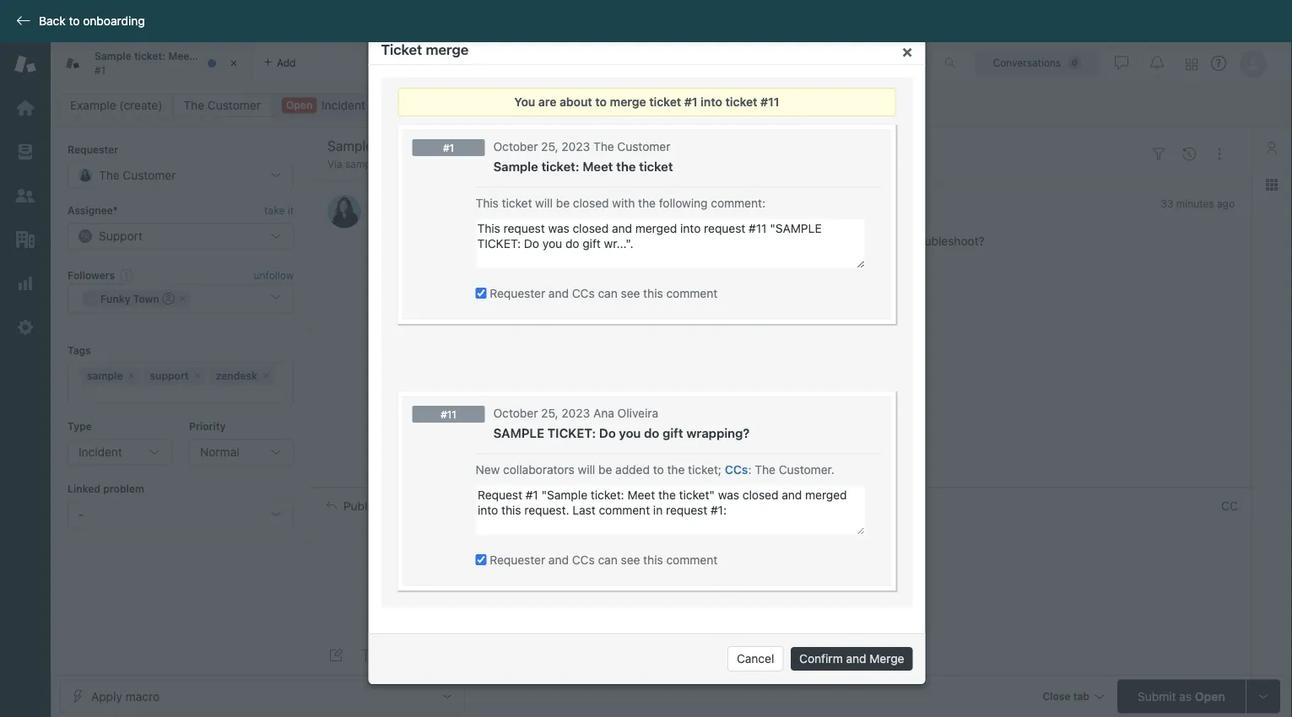 Task type: describe. For each thing, give the bounding box(es) containing it.
customer inside the 'secondary' element
[[208, 98, 261, 112]]

33 minutes ago text field
[[1161, 197, 1235, 209]]

avatar image
[[328, 195, 361, 228]]

the right the with at the top left of the page
[[638, 196, 656, 210]]

onboarding
[[83, 14, 145, 28]]

get help image
[[1212, 56, 1227, 71]]

take it
[[264, 205, 294, 216]]

problem inside hi there, i'm sending an email because i'm having a problem setting up your new product. can you help me troubleshoot? thanks, the customer
[[607, 234, 652, 248]]

and inside button
[[846, 652, 867, 666]]

example
[[70, 98, 116, 112]]

new collaborators will be added to the ticket; ccs : the customer.
[[476, 463, 835, 477]]

can for do
[[598, 553, 618, 567]]

cancel button
[[728, 647, 784, 672]]

october 25, 2023 the customer sample ticket: meet the ticket
[[493, 140, 673, 173]]

unfollow
[[254, 269, 294, 281]]

help
[[863, 234, 887, 248]]

reporting image
[[14, 273, 36, 295]]

ccs for sample ticket: do you do gift wrapping?
[[572, 553, 595, 567]]

the right customer@example.com image at the left bottom of the page
[[490, 500, 509, 512]]

requester for sample
[[490, 287, 546, 301]]

tags
[[68, 345, 91, 356]]

do
[[599, 426, 616, 440]]

merge
[[870, 652, 905, 666]]

ticket:
[[548, 426, 596, 440]]

back to onboarding link
[[0, 14, 153, 29]]

unfollow button
[[254, 268, 294, 283]]

× link
[[902, 41, 913, 60]]

take it button
[[264, 202, 294, 219]]

this ticket will be closed with the following comment:
[[476, 196, 766, 210]]

back to onboarding
[[39, 14, 145, 28]]

setting
[[655, 234, 693, 248]]

collaborators
[[503, 463, 575, 477]]

incident button
[[68, 439, 172, 466]]

33
[[1161, 197, 1174, 209]]

events image
[[1183, 148, 1196, 161]]

hi
[[375, 219, 386, 233]]

2023 for ticket:
[[562, 140, 590, 154]]

you are about to merge ticket #1 into ticket #11
[[514, 95, 780, 109]]

email
[[457, 234, 486, 248]]

are
[[539, 95, 557, 109]]

ticket: inside october 25, 2023 the customer sample ticket: meet the ticket
[[542, 159, 580, 173]]

:
[[748, 463, 752, 477]]

requester for sample
[[490, 553, 546, 567]]

linked
[[68, 483, 100, 495]]

2 i'm from the left
[[539, 234, 555, 248]]

can
[[816, 234, 837, 248]]

#1 inside sample ticket: meet the ticket #1
[[95, 64, 106, 76]]

will for collaborators
[[578, 463, 595, 477]]

customer context image
[[1266, 141, 1279, 155]]

product.
[[766, 234, 812, 248]]

customer inside hi there, i'm sending an email because i'm having a problem setting up your new product. can you help me troubleshoot? thanks, the customer
[[399, 265, 452, 279]]

as
[[1180, 690, 1192, 704]]

me
[[890, 234, 907, 248]]

conversations
[[993, 57, 1062, 69]]

oliveira
[[618, 407, 659, 420]]

comment:
[[711, 196, 766, 210]]

ticket merge
[[381, 41, 469, 57]]

october 25, 2023 ana oliveira sample ticket: do you do gift wrapping?
[[493, 407, 750, 440]]

october for sample
[[493, 407, 538, 420]]

and for ticket:
[[549, 553, 569, 567]]

new
[[476, 463, 500, 477]]

get started image
[[14, 97, 36, 119]]

tab containing sample ticket: meet the ticket
[[51, 42, 253, 84]]

25, for ticket:
[[541, 140, 559, 154]]

back
[[39, 14, 66, 28]]

apps image
[[1266, 178, 1279, 192]]

2 vertical spatial to
[[653, 463, 664, 477]]

conversations button
[[975, 49, 1100, 76]]

format text image
[[360, 649, 373, 663]]

normal
[[200, 445, 240, 459]]

confirm and merge
[[800, 652, 905, 666]]

there,
[[390, 219, 421, 233]]

×
[[902, 41, 913, 60]]

up
[[696, 234, 710, 248]]

sample inside october 25, 2023 the customer sample ticket: meet the ticket
[[493, 159, 538, 173]]

main element
[[0, 42, 51, 718]]

secondary element
[[51, 89, 1293, 122]]

1 horizontal spatial #11
[[761, 95, 780, 109]]

1 horizontal spatial to
[[596, 95, 607, 109]]

linked problem
[[68, 483, 144, 495]]

submit
[[1138, 690, 1177, 704]]

incident
[[79, 445, 122, 459]]

cc
[[1222, 499, 1238, 513]]

minutes
[[1177, 197, 1215, 209]]

example (create)
[[70, 98, 162, 112]]

new
[[741, 234, 763, 248]]

because
[[489, 234, 536, 248]]

cancel
[[737, 652, 775, 666]]

zendesk products image
[[1186, 59, 1198, 70]]

via
[[328, 158, 343, 170]]

ana
[[594, 407, 615, 420]]

confirm and merge button
[[791, 648, 913, 671]]

the right :
[[755, 463, 776, 477]]

customer@example.com image
[[473, 499, 487, 513]]

your
[[713, 234, 737, 248]]

edit user image
[[567, 500, 579, 512]]

comment for do
[[667, 553, 718, 567]]

the down sample ticket: meet the ticket #1
[[184, 98, 204, 112]]

comment for ticket
[[667, 287, 718, 301]]

admin image
[[14, 317, 36, 339]]

meet inside october 25, 2023 the customer sample ticket: meet the ticket
[[583, 159, 613, 173]]

2023 for ticket:
[[562, 407, 590, 420]]

you
[[514, 95, 536, 109]]

troubleshoot?
[[910, 234, 985, 248]]

Public reply composer text field
[[319, 524, 1244, 559]]

1 vertical spatial open
[[1195, 690, 1226, 704]]

into
[[701, 95, 723, 109]]

Subject field
[[324, 136, 1141, 156]]

will for ticket
[[535, 196, 553, 210]]

ccs for sample ticket: meet the ticket
[[572, 287, 595, 301]]

do
[[644, 426, 660, 440]]

a
[[598, 234, 604, 248]]

(create)
[[119, 98, 162, 112]]

the left ticket;
[[667, 463, 685, 477]]

you inside hi there, i'm sending an email because i'm having a problem setting up your new product. can you help me troubleshoot? thanks, the customer
[[840, 234, 860, 248]]

sample ticket: meet the ticket #1
[[95, 50, 243, 76]]

ticket;
[[688, 463, 722, 477]]



Task type: vqa. For each thing, say whether or not it's contained in the screenshot.
the leftmost Problem
yes



Task type: locate. For each thing, give the bounding box(es) containing it.
1 can from the top
[[598, 287, 618, 301]]

be left closed
[[556, 196, 570, 210]]

ccs link
[[725, 463, 748, 477]]

october
[[493, 140, 538, 154], [493, 407, 538, 420]]

customer down close image
[[208, 98, 261, 112]]

ccs
[[572, 287, 595, 301], [725, 463, 748, 477], [572, 553, 595, 567]]

added
[[616, 463, 650, 477]]

the customer
[[184, 98, 261, 112], [375, 196, 455, 210], [490, 500, 561, 512]]

1 horizontal spatial you
[[840, 234, 860, 248]]

organizations image
[[14, 229, 36, 251]]

customers image
[[14, 185, 36, 207]]

this down the request #1 "sample ticket: meet the ticket" was closed and merged into this request. last comment in request #1:  hi there,  i'm sending an email because i'm having a problem setting up your new product. can you help me troubleshoot?  thanks,  the customer text box
[[644, 553, 663, 567]]

close image
[[225, 55, 242, 72]]

be left added
[[599, 463, 612, 477]]

2 vertical spatial the customer
[[490, 500, 561, 512]]

you right can
[[840, 234, 860, 248]]

see for the
[[621, 287, 640, 301]]

ccs right ticket;
[[725, 463, 748, 477]]

0 vertical spatial be
[[556, 196, 570, 210]]

tab
[[51, 42, 253, 84]]

1 i'm from the left
[[375, 234, 391, 248]]

merge
[[426, 41, 469, 57], [610, 95, 646, 109]]

1 vertical spatial requester and ccs can see this comment
[[487, 553, 718, 567]]

sample
[[345, 158, 380, 170]]

take
[[264, 205, 285, 216]]

having
[[559, 234, 594, 248]]

25, inside the october 25, 2023 ana oliveira sample ticket: do you do gift wrapping?
[[541, 407, 559, 420]]

#1
[[95, 64, 106, 76], [685, 95, 698, 109], [443, 142, 454, 154]]

Request #1 "Sample ticket: Meet the ticket" was closed and merged into this request. Last comment in request #1:  Hi there,  I'm sending an email because I'm having a problem setting up your new product. Can you help me troubleshoot?  Thanks,  The Customer text field
[[476, 486, 865, 535]]

be for closed
[[556, 196, 570, 210]]

2 horizontal spatial #1
[[685, 95, 698, 109]]

you inside the october 25, 2023 ana oliveira sample ticket: do you do gift wrapping?
[[619, 426, 641, 440]]

views image
[[14, 141, 36, 163]]

1 vertical spatial requester
[[490, 553, 546, 567]]

merge right about
[[610, 95, 646, 109]]

october up "sample"
[[493, 407, 538, 420]]

customer up there,
[[399, 196, 455, 210]]

the customer down close image
[[184, 98, 261, 112]]

the customer down collaborators
[[490, 500, 561, 512]]

2 25, from the top
[[541, 407, 559, 420]]

1 vertical spatial and
[[549, 553, 569, 567]]

requester
[[490, 287, 546, 301], [490, 553, 546, 567]]

0 horizontal spatial meet
[[168, 50, 193, 62]]

ticket: inside sample ticket: meet the ticket #1
[[134, 50, 166, 62]]

tabs tab list
[[51, 42, 927, 84]]

0 vertical spatial comment
[[667, 287, 718, 301]]

0 vertical spatial to
[[69, 14, 80, 28]]

25, inside october 25, 2023 the customer sample ticket: meet the ticket
[[541, 140, 559, 154]]

0 horizontal spatial #1
[[95, 64, 106, 76]]

the
[[196, 50, 212, 62], [616, 159, 636, 173], [638, 196, 656, 210], [667, 463, 685, 477]]

33 minutes ago
[[1161, 197, 1235, 209]]

following
[[659, 196, 708, 210]]

the down thanks,
[[375, 265, 396, 279]]

open
[[286, 99, 313, 111], [1195, 690, 1226, 704]]

merge right ticket
[[426, 41, 469, 57]]

0 vertical spatial requester
[[490, 287, 546, 301]]

1 horizontal spatial the customer
[[375, 196, 455, 210]]

1 vertical spatial #1
[[685, 95, 698, 109]]

customer inside october 25, 2023 the customer sample ticket: meet the ticket
[[618, 140, 671, 154]]

the inside october 25, 2023 the customer sample ticket: meet the ticket
[[616, 159, 636, 173]]

this
[[644, 287, 663, 301], [644, 553, 663, 567]]

comment down hi there, i'm sending an email because i'm having a problem setting up your new product. can you help me troubleshoot? thanks, the customer
[[667, 287, 718, 301]]

to right added
[[653, 463, 664, 477]]

2 vertical spatial #1
[[443, 142, 454, 154]]

2 requester and ccs can see this comment from the top
[[487, 553, 718, 567]]

ago
[[1217, 197, 1235, 209]]

to right back
[[69, 14, 80, 28]]

This request was closed and merged into request #11 "SAMPLE TICKET: Do you do gift wr...". text field
[[476, 220, 865, 268]]

1 vertical spatial see
[[621, 553, 640, 567]]

sample
[[95, 50, 131, 62], [493, 159, 538, 173]]

this for do
[[644, 553, 663, 567]]

can down the request #1 "sample ticket: meet the ticket" was closed and merged into this request. last comment in request #1:  hi there,  i'm sending an email because i'm having a problem setting up your new product. can you help me troubleshoot?  thanks,  the customer text box
[[598, 553, 618, 567]]

1 vertical spatial ticket:
[[542, 159, 580, 173]]

requester and ccs can see this comment
[[487, 287, 718, 301], [487, 553, 718, 567]]

1 horizontal spatial ticket:
[[542, 159, 580, 173]]

this
[[476, 196, 499, 210]]

1 vertical spatial 25,
[[541, 407, 559, 420]]

see down this request was closed and merged into request #11 "sample ticket: do you do gift wr...". text box at top
[[621, 287, 640, 301]]

0 vertical spatial will
[[535, 196, 553, 210]]

0 horizontal spatial sample
[[95, 50, 131, 62]]

1 vertical spatial problem
[[103, 483, 144, 495]]

25, for ticket:
[[541, 407, 559, 420]]

0 vertical spatial problem
[[607, 234, 652, 248]]

0 horizontal spatial ticket:
[[134, 50, 166, 62]]

1 comment from the top
[[667, 287, 718, 301]]

1 vertical spatial can
[[598, 553, 618, 567]]

requester and ccs can see this comment for do
[[487, 553, 718, 567]]

the customer link up there,
[[375, 196, 455, 210]]

assignee*
[[68, 205, 118, 216]]

2 2023 from the top
[[562, 407, 590, 420]]

ccs down having
[[572, 287, 595, 301]]

2023 up ticket:
[[562, 407, 590, 420]]

the up closed
[[594, 140, 614, 154]]

you
[[840, 234, 860, 248], [619, 426, 641, 440]]

1 horizontal spatial be
[[599, 463, 612, 477]]

0 horizontal spatial merge
[[426, 41, 469, 57]]

2 horizontal spatial the customer
[[490, 500, 561, 512]]

0 vertical spatial merge
[[426, 41, 469, 57]]

sample inside sample ticket: meet the ticket #1
[[95, 50, 131, 62]]

zendesk support image
[[14, 53, 36, 75]]

1 vertical spatial to
[[596, 95, 607, 109]]

1 horizontal spatial #1
[[443, 142, 454, 154]]

0 horizontal spatial you
[[619, 426, 641, 440]]

1 vertical spatial be
[[599, 463, 612, 477]]

see down the request #1 "sample ticket: meet the ticket" was closed and merged into this request. last comment in request #1:  hi there,  i'm sending an email because i'm having a problem setting up your new product. can you help me troubleshoot?  thanks,  the customer text box
[[621, 553, 640, 567]]

the up the with at the top left of the page
[[616, 159, 636, 173]]

0 horizontal spatial the customer
[[184, 98, 261, 112]]

problem right the a
[[607, 234, 652, 248]]

i'm left having
[[539, 234, 555, 248]]

meet inside sample ticket: meet the ticket #1
[[168, 50, 193, 62]]

1 horizontal spatial sample
[[493, 159, 538, 173]]

requester and ccs can see this comment for meet
[[487, 287, 718, 301]]

1 requester from the top
[[490, 287, 546, 301]]

0 vertical spatial #11
[[761, 95, 780, 109]]

and down edit user icon
[[549, 553, 569, 567]]

normal button
[[189, 439, 294, 466]]

None checkbox
[[476, 288, 487, 299], [476, 555, 487, 566], [476, 288, 487, 299], [476, 555, 487, 566]]

0 horizontal spatial i'm
[[375, 234, 391, 248]]

1 vertical spatial october
[[493, 407, 538, 420]]

1 requester and ccs can see this comment from the top
[[487, 287, 718, 301]]

2 see from the top
[[621, 553, 640, 567]]

submit as open
[[1138, 690, 1226, 704]]

ccs down edit user icon
[[572, 553, 595, 567]]

1 horizontal spatial open
[[1195, 690, 1226, 704]]

0 vertical spatial this
[[644, 287, 663, 301]]

october inside october 25, 2023 the customer sample ticket: meet the ticket
[[493, 140, 538, 154]]

0 vertical spatial you
[[840, 234, 860, 248]]

2 this from the top
[[644, 553, 663, 567]]

the inside hi there, i'm sending an email because i'm having a problem setting up your new product. can you help me troubleshoot? thanks, the customer
[[375, 265, 396, 279]]

2 october from the top
[[493, 407, 538, 420]]

1 vertical spatial the customer link
[[375, 196, 455, 210]]

1 vertical spatial 2023
[[562, 407, 590, 420]]

october inside the october 25, 2023 ana oliveira sample ticket: do you do gift wrapping?
[[493, 407, 538, 420]]

and
[[549, 287, 569, 301], [549, 553, 569, 567], [846, 652, 867, 666]]

customer.
[[779, 463, 835, 477]]

0 vertical spatial see
[[621, 287, 640, 301]]

wrapping?
[[687, 426, 750, 440]]

sample down onboarding
[[95, 50, 131, 62]]

open link
[[271, 94, 392, 117]]

with
[[612, 196, 635, 210]]

ticket
[[381, 41, 422, 57]]

2 requester from the top
[[490, 553, 546, 567]]

the customer up there,
[[375, 196, 455, 210]]

1 horizontal spatial i'm
[[539, 234, 555, 248]]

1 vertical spatial you
[[619, 426, 641, 440]]

and down having
[[549, 287, 569, 301]]

0 vertical spatial 25,
[[541, 140, 559, 154]]

the left close image
[[196, 50, 212, 62]]

requester and ccs can see this comment down the a
[[487, 287, 718, 301]]

will left closed
[[535, 196, 553, 210]]

via sample ticket
[[328, 158, 409, 170]]

thanks,
[[375, 249, 418, 263]]

be
[[556, 196, 570, 210], [599, 463, 612, 477]]

0 horizontal spatial be
[[556, 196, 570, 210]]

ticket: up closed
[[542, 159, 580, 173]]

can for meet
[[598, 287, 618, 301]]

1 vertical spatial ccs
[[725, 463, 748, 477]]

1 horizontal spatial meet
[[583, 159, 613, 173]]

ticket: up (create)
[[134, 50, 166, 62]]

0 vertical spatial sample
[[95, 50, 131, 62]]

an
[[441, 234, 454, 248]]

2 horizontal spatial to
[[653, 463, 664, 477]]

1 see from the top
[[621, 287, 640, 301]]

1 vertical spatial this
[[644, 553, 663, 567]]

0 vertical spatial and
[[549, 287, 569, 301]]

ticket:
[[134, 50, 166, 62], [542, 159, 580, 173]]

see for you
[[621, 553, 640, 567]]

the inside october 25, 2023 the customer sample ticket: meet the ticket
[[594, 140, 614, 154]]

customer
[[208, 98, 261, 112], [618, 140, 671, 154], [399, 196, 455, 210], [399, 265, 452, 279], [512, 500, 561, 512]]

i'm
[[375, 234, 391, 248], [539, 234, 555, 248]]

the customer inside the 'secondary' element
[[184, 98, 261, 112]]

0 vertical spatial 2023
[[562, 140, 590, 154]]

2023 down about
[[562, 140, 590, 154]]

will up edit user icon
[[578, 463, 595, 477]]

this for ticket
[[644, 287, 663, 301]]

1 this from the top
[[644, 287, 663, 301]]

1 vertical spatial meet
[[583, 159, 613, 173]]

it
[[288, 205, 294, 216]]

meet up closed
[[583, 159, 613, 173]]

to
[[69, 14, 80, 28], [596, 95, 607, 109], [653, 463, 664, 477]]

0 vertical spatial ccs
[[572, 287, 595, 301]]

0 vertical spatial #1
[[95, 64, 106, 76]]

requester and ccs can see this comment down edit user icon
[[487, 553, 718, 567]]

0 horizontal spatial to
[[69, 14, 80, 28]]

the customer link down close image
[[173, 94, 272, 117]]

1 vertical spatial merge
[[610, 95, 646, 109]]

0 vertical spatial october
[[493, 140, 538, 154]]

1 october from the top
[[493, 140, 538, 154]]

ticket inside sample ticket: meet the ticket #1
[[215, 50, 243, 62]]

customer down collaborators
[[512, 500, 561, 512]]

october down you
[[493, 140, 538, 154]]

type
[[68, 421, 92, 433]]

ticket
[[215, 50, 243, 62], [649, 95, 682, 109], [726, 95, 758, 109], [382, 158, 409, 170], [639, 159, 673, 173], [502, 196, 532, 210]]

closed
[[573, 196, 609, 210]]

2 can from the top
[[598, 553, 618, 567]]

customer down you are about to merge ticket #1 into ticket #11
[[618, 140, 671, 154]]

sending
[[395, 234, 438, 248]]

1 25, from the top
[[541, 140, 559, 154]]

1 vertical spatial sample
[[493, 159, 538, 173]]

open inside open link
[[286, 99, 313, 111]]

gift
[[663, 426, 684, 440]]

2 vertical spatial and
[[846, 652, 867, 666]]

1 horizontal spatial merge
[[610, 95, 646, 109]]

1 vertical spatial #11
[[441, 409, 457, 420]]

comment down the request #1 "sample ticket: meet the ticket" was closed and merged into this request. last comment in request #1:  hi there,  i'm sending an email because i'm having a problem setting up your new product. can you help me troubleshoot?  thanks,  the customer text box
[[667, 553, 718, 567]]

0 vertical spatial meet
[[168, 50, 193, 62]]

0 vertical spatial requester and ccs can see this comment
[[487, 287, 718, 301]]

1 vertical spatial will
[[578, 463, 595, 477]]

0 horizontal spatial problem
[[103, 483, 144, 495]]

confirm
[[800, 652, 843, 666]]

draft mode image
[[329, 649, 343, 663]]

0 vertical spatial the customer
[[184, 98, 261, 112]]

1 horizontal spatial the customer link
[[375, 196, 455, 210]]

0 horizontal spatial open
[[286, 99, 313, 111]]

0 horizontal spatial the customer link
[[173, 94, 272, 117]]

2 vertical spatial ccs
[[572, 553, 595, 567]]

2023 inside october 25, 2023 the customer sample ticket: meet the ticket
[[562, 140, 590, 154]]

1 2023 from the top
[[562, 140, 590, 154]]

priority
[[189, 421, 226, 433]]

about
[[560, 95, 593, 109]]

october for sample
[[493, 140, 538, 154]]

and left merge
[[846, 652, 867, 666]]

0 vertical spatial open
[[286, 99, 313, 111]]

this down hi there, i'm sending an email because i'm having a problem setting up your new product. can you help me troubleshoot? thanks, the customer
[[644, 287, 663, 301]]

problem down incident popup button
[[103, 483, 144, 495]]

1 horizontal spatial will
[[578, 463, 595, 477]]

cc button
[[1222, 499, 1239, 514]]

1 horizontal spatial problem
[[607, 234, 652, 248]]

1 vertical spatial the customer
[[375, 196, 455, 210]]

hi there, i'm sending an email because i'm having a problem setting up your new product. can you help me troubleshoot? thanks, the customer
[[375, 219, 985, 279]]

will
[[535, 196, 553, 210], [578, 463, 595, 477]]

example (create) button
[[59, 94, 173, 117]]

to right about
[[596, 95, 607, 109]]

sample
[[493, 426, 545, 440]]

comment
[[667, 287, 718, 301], [667, 553, 718, 567]]

and for ticket:
[[549, 287, 569, 301]]

0 vertical spatial can
[[598, 287, 618, 301]]

0 horizontal spatial #11
[[441, 409, 457, 420]]

can down the a
[[598, 287, 618, 301]]

the inside sample ticket: meet the ticket #1
[[196, 50, 212, 62]]

be for added
[[599, 463, 612, 477]]

2 comment from the top
[[667, 553, 718, 567]]

customer down sending
[[399, 265, 452, 279]]

0 vertical spatial the customer link
[[173, 94, 272, 117]]

can
[[598, 287, 618, 301], [598, 553, 618, 567]]

0 vertical spatial ticket:
[[134, 50, 166, 62]]

1 vertical spatial comment
[[667, 553, 718, 567]]

i'm down hi
[[375, 234, 391, 248]]

meet left close image
[[168, 50, 193, 62]]

25, down are
[[541, 140, 559, 154]]

the up hi
[[375, 196, 396, 210]]

sample up this
[[493, 159, 538, 173]]

2023 inside the october 25, 2023 ana oliveira sample ticket: do you do gift wrapping?
[[562, 407, 590, 420]]

0 horizontal spatial will
[[535, 196, 553, 210]]

25, up ticket:
[[541, 407, 559, 420]]

you down oliveira
[[619, 426, 641, 440]]

ticket inside october 25, 2023 the customer sample ticket: meet the ticket
[[639, 159, 673, 173]]



